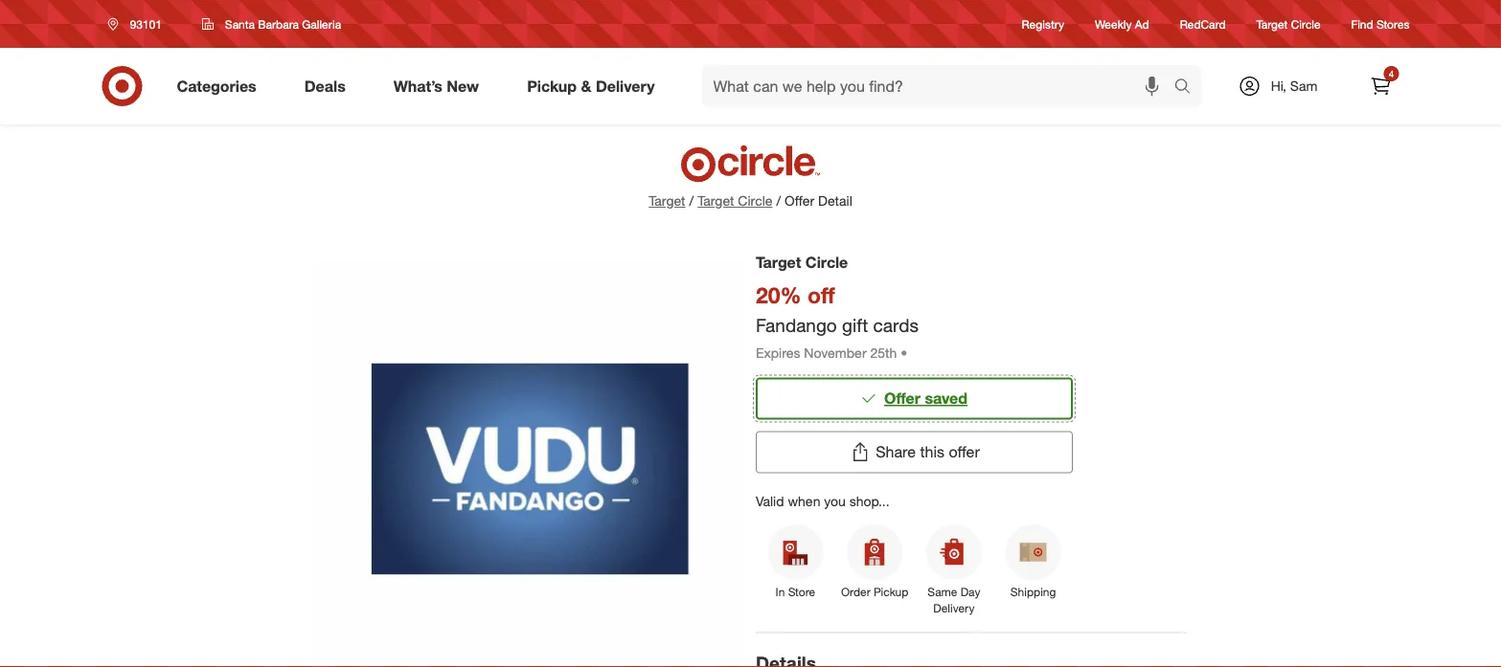 Task type: locate. For each thing, give the bounding box(es) containing it.
/ right target link
[[689, 193, 694, 209]]

1 vertical spatial delivery
[[933, 602, 975, 616]]

1 vertical spatial offer
[[884, 390, 921, 408]]

shipping
[[1011, 585, 1056, 600]]

find stores link
[[1351, 16, 1410, 32]]

circle
[[1291, 17, 1321, 31], [738, 193, 773, 209], [806, 253, 848, 272]]

offer left 'saved'
[[884, 390, 921, 408]]

weekly
[[1095, 17, 1132, 31]]

find
[[1351, 17, 1374, 31]]

saved
[[925, 390, 968, 408]]

1 vertical spatial circle
[[738, 193, 773, 209]]

0 horizontal spatial offer
[[785, 193, 815, 209]]

share this offer
[[876, 443, 980, 462]]

offer inside offer saved button
[[884, 390, 921, 408]]

0 horizontal spatial circle
[[738, 193, 773, 209]]

&
[[581, 77, 592, 95]]

search
[[1165, 79, 1212, 97]]

25th
[[870, 344, 897, 361]]

/
[[689, 193, 694, 209], [776, 193, 781, 209]]

target circle up the 'hi, sam'
[[1257, 17, 1321, 31]]

0 horizontal spatial target circle link
[[698, 192, 773, 211]]

1 horizontal spatial offer
[[884, 390, 921, 408]]

pickup right order
[[874, 585, 909, 600]]

offer
[[949, 443, 980, 462]]

1 vertical spatial pickup
[[874, 585, 909, 600]]

off
[[808, 282, 835, 308]]

share this offer button
[[756, 432, 1073, 474]]

when
[[788, 493, 821, 510]]

offer
[[785, 193, 815, 209], [884, 390, 921, 408]]

delivery right &
[[596, 77, 655, 95]]

2 vertical spatial circle
[[806, 253, 848, 272]]

delivery down same
[[933, 602, 975, 616]]

1 horizontal spatial target circle
[[1257, 17, 1321, 31]]

categories link
[[160, 65, 280, 107]]

0 vertical spatial circle
[[1291, 17, 1321, 31]]

pickup left &
[[527, 77, 577, 95]]

0 horizontal spatial pickup
[[527, 77, 577, 95]]

0 vertical spatial delivery
[[596, 77, 655, 95]]

circle up the off in the right of the page
[[806, 253, 848, 272]]

cards
[[873, 314, 919, 336]]

1 horizontal spatial target circle link
[[1257, 16, 1321, 32]]

target circle link down target circle logo on the top of page
[[698, 192, 773, 211]]

0 horizontal spatial delivery
[[596, 77, 655, 95]]

delivery for &
[[596, 77, 655, 95]]

pickup
[[527, 77, 577, 95], [874, 585, 909, 600]]

delivery
[[596, 77, 655, 95], [933, 602, 975, 616]]

target
[[1257, 17, 1288, 31], [649, 193, 686, 209], [698, 193, 734, 209], [756, 253, 801, 272]]

target circle link
[[1257, 16, 1321, 32], [698, 192, 773, 211]]

target link
[[649, 193, 686, 209]]

target right target link
[[698, 193, 734, 209]]

0 vertical spatial target circle
[[1257, 17, 1321, 31]]

target circle up the off in the right of the page
[[756, 253, 848, 272]]

barbara
[[258, 17, 299, 31]]

order
[[841, 585, 871, 600]]

circle down target circle logo on the top of page
[[738, 193, 773, 209]]

1 vertical spatial target circle
[[756, 253, 848, 272]]

day
[[961, 585, 980, 600]]

offer left detail at the top right
[[785, 193, 815, 209]]

pickup & delivery link
[[511, 65, 679, 107]]

order pickup
[[841, 585, 909, 600]]

registry link
[[1022, 16, 1064, 32]]

/ right target circle button
[[776, 193, 781, 209]]

What can we help you find? suggestions appear below search field
[[702, 65, 1179, 107]]

•
[[901, 344, 907, 361]]

target circle
[[1257, 17, 1321, 31], [756, 253, 848, 272]]

hi, sam
[[1271, 78, 1318, 94]]

categories
[[177, 77, 256, 95]]

santa
[[225, 17, 255, 31]]

1 horizontal spatial delivery
[[933, 602, 975, 616]]

share
[[876, 443, 916, 462]]

target circle link up the 'hi, sam'
[[1257, 16, 1321, 32]]

new
[[447, 77, 479, 95]]

circle left find
[[1291, 17, 1321, 31]]

0 horizontal spatial /
[[689, 193, 694, 209]]

target circle logo image
[[678, 144, 823, 184]]

in store
[[776, 585, 815, 600]]

delivery for day
[[933, 602, 975, 616]]

same day delivery
[[928, 585, 980, 616]]

weekly ad link
[[1095, 16, 1149, 32]]

1 horizontal spatial /
[[776, 193, 781, 209]]

target / target circle / offer detail
[[649, 193, 852, 209]]

delivery inside same day delivery
[[933, 602, 975, 616]]

1 vertical spatial target circle link
[[698, 192, 773, 211]]



Task type: describe. For each thing, give the bounding box(es) containing it.
20%
[[756, 282, 802, 308]]

1 horizontal spatial pickup
[[874, 585, 909, 600]]

same
[[928, 585, 957, 600]]

target left target circle button
[[649, 193, 686, 209]]

in
[[776, 585, 785, 600]]

pickup & delivery
[[527, 77, 655, 95]]

search button
[[1165, 65, 1212, 111]]

offer saved button
[[756, 378, 1073, 420]]

sam
[[1290, 78, 1318, 94]]

stores
[[1377, 17, 1410, 31]]

1 horizontal spatial circle
[[806, 253, 848, 272]]

expires
[[756, 344, 800, 361]]

hi,
[[1271, 78, 1287, 94]]

0 vertical spatial target circle link
[[1257, 16, 1321, 32]]

this
[[920, 443, 945, 462]]

93101
[[130, 17, 162, 31]]

2 / from the left
[[776, 193, 781, 209]]

registry
[[1022, 17, 1064, 31]]

weekly ad
[[1095, 17, 1149, 31]]

ad
[[1135, 17, 1149, 31]]

deals link
[[288, 65, 370, 107]]

redcard
[[1180, 17, 1226, 31]]

0 vertical spatial pickup
[[527, 77, 577, 95]]

2 horizontal spatial circle
[[1291, 17, 1321, 31]]

you
[[824, 493, 846, 510]]

santa barbara galleria button
[[190, 7, 354, 41]]

find stores
[[1351, 17, 1410, 31]]

santa barbara galleria
[[225, 17, 341, 31]]

20% off fandango gift cards expires november 25th •
[[756, 282, 919, 361]]

0 horizontal spatial target circle
[[756, 253, 848, 272]]

what's new
[[394, 77, 479, 95]]

93101 button
[[95, 7, 182, 41]]

store
[[788, 585, 815, 600]]

target up hi,
[[1257, 17, 1288, 31]]

redcard link
[[1180, 16, 1226, 32]]

target circle button
[[698, 192, 773, 211]]

what's new link
[[377, 65, 503, 107]]

0 vertical spatial offer
[[785, 193, 815, 209]]

detail
[[818, 193, 852, 209]]

deals
[[304, 77, 346, 95]]

shop...
[[850, 493, 890, 510]]

4 link
[[1360, 65, 1402, 107]]

target up 20%
[[756, 253, 801, 272]]

4
[[1389, 68, 1394, 80]]

gift
[[842, 314, 868, 336]]

galleria
[[302, 17, 341, 31]]

november
[[804, 344, 867, 361]]

1 / from the left
[[689, 193, 694, 209]]

offer saved
[[884, 390, 968, 408]]

fandango
[[756, 314, 837, 336]]

what's
[[394, 77, 443, 95]]

valid when you shop...
[[756, 493, 890, 510]]

valid
[[756, 493, 784, 510]]



Task type: vqa. For each thing, say whether or not it's contained in the screenshot.
details Dropdown Button
no



